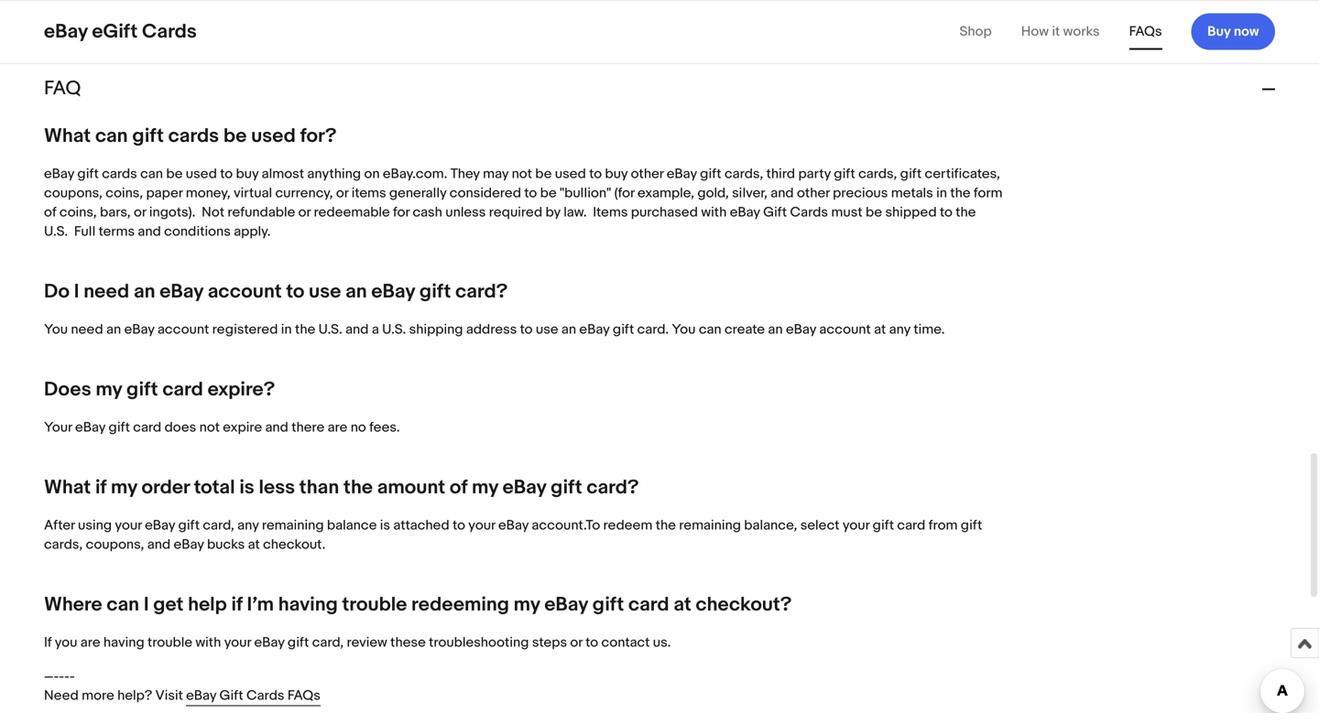 Task type: vqa. For each thing, say whether or not it's contained in the screenshot.
first - from right
yes



Task type: describe. For each thing, give the bounding box(es) containing it.
gift up precious on the top right of page
[[834, 166, 856, 182]]

and inside the 'after using your ebay gift card, any remaining balance is attached to your     ebay account.to redeem the remaining balance, select your gift card from     gift cards, coupons, and ebay bucks at checkout.'
[[147, 537, 171, 553]]

redeem
[[603, 518, 653, 534]]

the down certificates,
[[951, 185, 971, 201]]

to up required
[[524, 185, 537, 201]]

1 horizontal spatial any
[[889, 322, 911, 338]]

considered
[[450, 185, 521, 201]]

ebay left bucks
[[174, 537, 204, 553]]

1 vertical spatial with
[[196, 635, 221, 651]]

or right bars,
[[134, 204, 146, 221]]

1 horizontal spatial faqs
[[1130, 23, 1162, 40]]

the down form
[[956, 204, 976, 221]]

2 remaining from the left
[[679, 518, 741, 534]]

expire?
[[208, 378, 275, 402]]

after using your ebay gift card, any remaining balance is attached to your     ebay account.to redeem the remaining balance, select your gift card from     gift cards, coupons, and ebay bucks at checkout.
[[44, 518, 983, 553]]

terms
[[99, 223, 135, 240]]

"bullion"
[[560, 185, 611, 201]]

my up the 'after using your ebay gift card, any remaining balance is attached to your     ebay account.to redeem the remaining balance, select your gift card from     gift cards, coupons, and ebay bucks at checkout.'
[[472, 476, 498, 500]]

currency,
[[275, 185, 333, 201]]

ebay.com.
[[383, 166, 448, 182]]

not
[[202, 204, 225, 221]]

or right steps
[[570, 635, 583, 651]]

the down do i need an ebay account to use an ebay gift card?
[[295, 322, 315, 338]]

ebay up does my gift card expire?
[[124, 322, 155, 338]]

balance
[[327, 518, 377, 534]]

gift up account.to on the left bottom of the page
[[551, 476, 582, 500]]

ebay gift cards can be used to buy almost anything on ebay.com. they may not     be used to buy other ebay gift cards, third party gift cards, gift     certificates, coupons, coins, paper money, virtual currency, or items     generally considered to be "bullion" (for example, gold, silver, and other     precious metals in the form of coins, bars, or ingots).  not refundable or     redeemable for cash unless required by law.  items purchased with ebay gift     cards must be shipped to the u.s.  full terms and conditions apply.
[[44, 166, 1003, 240]]

can up bars,
[[95, 124, 128, 148]]

to right address
[[520, 322, 533, 338]]

what if my order total is less than the amount of my ebay gift card?
[[44, 476, 639, 500]]

an down terms
[[134, 280, 155, 304]]

0 vertical spatial other
[[631, 166, 664, 182]]

does
[[165, 420, 196, 436]]

ebay down i'm
[[254, 635, 285, 651]]

purchased
[[631, 204, 698, 221]]

can left create
[[699, 322, 722, 338]]

total
[[194, 476, 235, 500]]

gift up shipping
[[420, 280, 451, 304]]

1 you from the left
[[44, 322, 68, 338]]

gift up the metals
[[900, 166, 922, 182]]

1 horizontal spatial i
[[144, 593, 149, 617]]

1 horizontal spatial trouble
[[342, 593, 407, 617]]

almost
[[262, 166, 304, 182]]

0 horizontal spatial not
[[199, 420, 220, 436]]

a
[[372, 322, 379, 338]]

ebay down order at the bottom
[[145, 518, 175, 534]]

and left a
[[346, 322, 369, 338]]

to up money,
[[220, 166, 233, 182]]

bars,
[[100, 204, 131, 221]]

and down third
[[771, 185, 794, 201]]

2 - from the left
[[64, 669, 70, 685]]

your down i'm
[[224, 635, 251, 651]]

what for what can gift cards be used for?
[[44, 124, 91, 148]]

using
[[78, 518, 112, 534]]

0 vertical spatial is
[[239, 476, 254, 500]]

third
[[767, 166, 795, 182]]

they
[[451, 166, 480, 182]]

how it works
[[1021, 23, 1100, 40]]

an up does my gift card expire?
[[106, 322, 121, 338]]

checkout.
[[263, 537, 326, 553]]

get
[[153, 593, 184, 617]]

coupons, inside the 'after using your ebay gift card, any remaining balance is attached to your     ebay account.to redeem the remaining balance, select your gift card from     gift cards, coupons, and ebay bucks at checkout.'
[[86, 537, 144, 553]]

to right the shipped
[[940, 204, 953, 221]]

to left contact
[[586, 635, 598, 651]]

example,
[[638, 185, 695, 201]]

ebay up full
[[44, 166, 74, 182]]

account left 'registered'
[[158, 322, 209, 338]]

less
[[259, 476, 295, 500]]

an down redeemable
[[346, 280, 367, 304]]

must
[[831, 204, 863, 221]]

coupons, inside ebay gift cards can be used to buy almost anything on ebay.com. they may not     be used to buy other ebay gift cards, third party gift cards, gift     certificates, coupons, coins, paper money, virtual currency, or items     generally considered to be "bullion" (for example, gold, silver, and other     precious metals in the form of coins, bars, or ingots).  not refundable or     redeemable for cash unless required by law.  items purchased with ebay gift     cards must be shipped to the u.s.  full terms and conditions apply.
[[44, 185, 103, 201]]

0 horizontal spatial use
[[309, 280, 341, 304]]

gift left review
[[288, 635, 309, 651]]

card inside the 'after using your ebay gift card, any remaining balance is attached to your     ebay account.to redeem the remaining balance, select your gift card from     gift cards, coupons, and ebay bucks at checkout.'
[[897, 518, 926, 534]]

ebay right your
[[75, 420, 105, 436]]

virtual
[[234, 185, 272, 201]]

is inside the 'after using your ebay gift card, any remaining balance is attached to your     ebay account.to redeem the remaining balance, select your gift card from     gift cards, coupons, and ebay bucks at checkout.'
[[380, 518, 390, 534]]

you
[[55, 635, 77, 651]]

card, inside the 'after using your ebay gift card, any remaining balance is attached to your     ebay account.to redeem the remaining balance, select your gift card from     gift cards, coupons, and ebay bucks at checkout.'
[[203, 518, 234, 534]]

card up 'does'
[[162, 378, 203, 402]]

buy now
[[1208, 23, 1259, 40]]

does my gift card expire?
[[44, 378, 275, 402]]

cards, inside the 'after using your ebay gift card, any remaining balance is attached to your     ebay account.to redeem the remaining balance, select your gift card from     gift cards, coupons, and ebay bucks at checkout.'
[[44, 537, 83, 553]]

1 horizontal spatial having
[[278, 593, 338, 617]]

contact
[[602, 635, 650, 651]]

0 horizontal spatial trouble
[[148, 635, 192, 651]]

and left there
[[265, 420, 288, 436]]

amount
[[377, 476, 445, 500]]

there
[[292, 420, 325, 436]]

more
[[82, 688, 114, 705]]

gift down does my gift card expire?
[[109, 420, 130, 436]]

fees.
[[369, 420, 400, 436]]

faq button
[[44, 54, 1276, 122]]

0 horizontal spatial card?
[[456, 280, 508, 304]]

than
[[299, 476, 339, 500]]

can left get
[[107, 593, 139, 617]]

an right address
[[562, 322, 576, 338]]

you need an ebay account registered in the u.s. and a u.s. shipping address     to use an ebay gift card. you can create an ebay account at any time.
[[44, 322, 945, 338]]

gift right from
[[961, 518, 983, 534]]

address
[[466, 322, 517, 338]]

and right terms
[[138, 223, 161, 240]]

can inside ebay gift cards can be used to buy almost anything on ebay.com. they may not     be used to buy other ebay gift cards, third party gift cards, gift     certificates, coupons, coins, paper money, virtual currency, or items     generally considered to be "bullion" (for example, gold, silver, and other     precious metals in the form of coins, bars, or ingots).  not refundable or     redeemable for cash unless required by law.  items purchased with ebay gift     cards must be shipped to the u.s.  full terms and conditions apply.
[[140, 166, 163, 182]]

gift right the does
[[126, 378, 158, 402]]

0 horizontal spatial coins,
[[59, 204, 97, 221]]

0 vertical spatial at
[[874, 322, 886, 338]]

my up steps
[[514, 593, 540, 617]]

visit
[[155, 688, 183, 705]]

does
[[44, 378, 91, 402]]

0 vertical spatial cards
[[168, 124, 219, 148]]

what can gift cards be used for?
[[44, 124, 337, 148]]

0 horizontal spatial are
[[80, 635, 100, 651]]

help
[[188, 593, 227, 617]]

troubleshooting
[[429, 635, 529, 651]]

where can i get help if i'm having trouble redeeming my ebay gift card at     checkout?
[[44, 593, 792, 617]]

if
[[44, 635, 52, 651]]

2 horizontal spatial cards,
[[859, 166, 897, 182]]

gift left card.
[[613, 322, 634, 338]]

i'm
[[247, 593, 274, 617]]

2 buy from the left
[[605, 166, 628, 182]]

metals
[[891, 185, 934, 201]]

for?
[[300, 124, 337, 148]]

0 horizontal spatial if
[[95, 476, 106, 500]]

1 vertical spatial need
[[71, 322, 103, 338]]

gift up full
[[77, 166, 99, 182]]

ebay gift cards faqs link
[[186, 687, 321, 707]]

1 horizontal spatial card,
[[312, 635, 344, 651]]

it
[[1052, 23, 1060, 40]]

to down the refundable
[[286, 280, 304, 304]]

us.
[[653, 635, 671, 651]]

anything
[[307, 166, 361, 182]]

account.to
[[532, 518, 600, 534]]

shipping
[[409, 322, 463, 338]]

gold,
[[698, 185, 729, 201]]

or down currency,
[[298, 204, 311, 221]]

on
[[364, 166, 380, 182]]

how it works link
[[1021, 23, 1100, 40]]

gift left from
[[873, 518, 894, 534]]

2 you from the left
[[672, 322, 696, 338]]

gift up paper
[[132, 124, 164, 148]]

0 horizontal spatial in
[[281, 322, 292, 338]]

faqs inside —---- need more help? visit ebay gift cards faqs
[[288, 688, 321, 705]]

gift inside —---- need more help? visit ebay gift cards faqs
[[220, 688, 243, 705]]

0 vertical spatial cards
[[142, 20, 197, 44]]

gift up gold,
[[700, 166, 722, 182]]

1 horizontal spatial at
[[674, 593, 692, 617]]

generally
[[389, 185, 447, 201]]

certificates,
[[925, 166, 1001, 182]]

ebay right create
[[786, 322, 816, 338]]

faq
[[44, 76, 81, 100]]

in inside ebay gift cards can be used to buy almost anything on ebay.com. they may not     be used to buy other ebay gift cards, third party gift cards, gift     certificates, coupons, coins, paper money, virtual currency, or items     generally considered to be "bullion" (for example, gold, silver, and other     precious metals in the form of coins, bars, or ingots).  not refundable or     redeemable for cash unless required by law.  items purchased with ebay gift     cards must be shipped to the u.s.  full terms and conditions apply.
[[937, 185, 947, 201]]



Task type: locate. For each thing, give the bounding box(es) containing it.
1 horizontal spatial coins,
[[106, 185, 143, 201]]

review
[[347, 635, 387, 651]]

at
[[874, 322, 886, 338], [248, 537, 260, 553], [674, 593, 692, 617]]

no
[[351, 420, 366, 436]]

0 horizontal spatial you
[[44, 322, 68, 338]]

used for to
[[186, 166, 217, 182]]

0 horizontal spatial having
[[103, 635, 144, 651]]

used up money,
[[186, 166, 217, 182]]

3 - from the left
[[70, 669, 75, 685]]

having right i'm
[[278, 593, 338, 617]]

full
[[74, 223, 96, 240]]

1 vertical spatial coins,
[[59, 204, 97, 221]]

is left "less"
[[239, 476, 254, 500]]

1 what from the top
[[44, 124, 91, 148]]

your
[[115, 518, 142, 534], [468, 518, 495, 534], [843, 518, 870, 534], [224, 635, 251, 651]]

trouble down get
[[148, 635, 192, 651]]

if left i'm
[[231, 593, 243, 617]]

need
[[84, 280, 129, 304], [71, 322, 103, 338]]

card left from
[[897, 518, 926, 534]]

0 horizontal spatial of
[[44, 204, 56, 221]]

card, up bucks
[[203, 518, 234, 534]]

steps
[[532, 635, 567, 651]]

your right 'select'
[[843, 518, 870, 534]]

account left the time. in the right of the page
[[820, 322, 871, 338]]

trouble
[[342, 593, 407, 617], [148, 635, 192, 651]]

1 vertical spatial card,
[[312, 635, 344, 651]]

1 horizontal spatial u.s.
[[382, 322, 406, 338]]

0 vertical spatial in
[[937, 185, 947, 201]]

cards inside —---- need more help? visit ebay gift cards faqs
[[246, 688, 285, 705]]

faqs
[[1130, 23, 1162, 40], [288, 688, 321, 705]]

2 horizontal spatial at
[[874, 322, 886, 338]]

u.s. left a
[[318, 322, 342, 338]]

any left the time. in the right of the page
[[889, 322, 911, 338]]

your right using on the left bottom of page
[[115, 518, 142, 534]]

cards down i'm
[[246, 688, 285, 705]]

other up the example,
[[631, 166, 664, 182]]

order
[[142, 476, 190, 500]]

faqs down if you are having trouble with your ebay gift card, review these     troubleshooting steps or to contact us.
[[288, 688, 321, 705]]

money,
[[186, 185, 231, 201]]

faqs link
[[1130, 23, 1162, 40]]

gift down silver,
[[763, 204, 787, 221]]

do
[[44, 280, 70, 304]]

time.
[[914, 322, 945, 338]]

ebay left egift
[[44, 20, 88, 44]]

your right attached
[[468, 518, 495, 534]]

ebay left card.
[[579, 322, 610, 338]]

an right create
[[768, 322, 783, 338]]

used up "bullion"
[[555, 166, 586, 182]]

1 vertical spatial gift
[[220, 688, 243, 705]]

or down anything
[[336, 185, 349, 201]]

card, left review
[[312, 635, 344, 651]]

silver,
[[732, 185, 768, 201]]

required
[[489, 204, 543, 221]]

0 vertical spatial coupons,
[[44, 185, 103, 201]]

1 horizontal spatial you
[[672, 322, 696, 338]]

1 horizontal spatial buy
[[605, 166, 628, 182]]

ebay
[[44, 20, 88, 44], [44, 166, 74, 182], [667, 166, 697, 182], [730, 204, 760, 221], [160, 280, 203, 304], [371, 280, 415, 304], [124, 322, 155, 338], [579, 322, 610, 338], [786, 322, 816, 338], [75, 420, 105, 436], [503, 476, 546, 500], [145, 518, 175, 534], [499, 518, 529, 534], [174, 537, 204, 553], [545, 593, 588, 617], [254, 635, 285, 651], [186, 688, 216, 705]]

1 horizontal spatial is
[[380, 518, 390, 534]]

0 vertical spatial having
[[278, 593, 338, 617]]

the
[[951, 185, 971, 201], [956, 204, 976, 221], [295, 322, 315, 338], [344, 476, 373, 500], [656, 518, 676, 534]]

do i need an ebay account to use an ebay gift card?
[[44, 280, 508, 304]]

in down certificates,
[[937, 185, 947, 201]]

1 vertical spatial having
[[103, 635, 144, 651]]

1 horizontal spatial used
[[251, 124, 296, 148]]

1 horizontal spatial in
[[937, 185, 947, 201]]

gift inside ebay gift cards can be used to buy almost anything on ebay.com. they may not     be used to buy other ebay gift cards, third party gift cards, gift     certificates, coupons, coins, paper money, virtual currency, or items     generally considered to be "bullion" (for example, gold, silver, and other     precious metals in the form of coins, bars, or ingots).  not refundable or     redeemable for cash unless required by law.  items purchased with ebay gift     cards must be shipped to the u.s.  full terms and conditions apply.
[[763, 204, 787, 221]]

gift down order at the bottom
[[178, 518, 200, 534]]

1 vertical spatial are
[[80, 635, 100, 651]]

not
[[512, 166, 532, 182], [199, 420, 220, 436]]

0 vertical spatial use
[[309, 280, 341, 304]]

0 horizontal spatial buy
[[236, 166, 259, 182]]

you
[[44, 322, 68, 338], [672, 322, 696, 338]]

0 horizontal spatial faqs
[[288, 688, 321, 705]]

1 vertical spatial use
[[536, 322, 558, 338]]

the inside the 'after using your ebay gift card, any remaining balance is attached to your     ebay account.to redeem the remaining balance, select your gift card from     gift cards, coupons, and ebay bucks at checkout.'
[[656, 518, 676, 534]]

coupons, up full
[[44, 185, 103, 201]]

cards up bars,
[[102, 166, 137, 182]]

1 vertical spatial not
[[199, 420, 220, 436]]

any up bucks
[[237, 518, 259, 534]]

1 vertical spatial any
[[237, 518, 259, 534]]

cards, up precious on the top right of page
[[859, 166, 897, 182]]

egift
[[92, 20, 138, 44]]

use right address
[[536, 322, 558, 338]]

at inside the 'after using your ebay gift card, any remaining balance is attached to your     ebay account.to redeem the remaining balance, select your gift card from     gift cards, coupons, and ebay bucks at checkout.'
[[248, 537, 260, 553]]

the right redeem
[[656, 518, 676, 534]]

may
[[483, 166, 509, 182]]

paper
[[146, 185, 183, 201]]

0 vertical spatial card?
[[456, 280, 508, 304]]

0 vertical spatial gift
[[763, 204, 787, 221]]

my
[[96, 378, 122, 402], [111, 476, 137, 500], [472, 476, 498, 500], [514, 593, 540, 617]]

remaining
[[262, 518, 324, 534], [679, 518, 741, 534]]

the up balance
[[344, 476, 373, 500]]

need up the does
[[71, 322, 103, 338]]

0 horizontal spatial gift
[[220, 688, 243, 705]]

ebay down conditions on the top left of page
[[160, 280, 203, 304]]

works
[[1064, 23, 1100, 40]]

any inside the 'after using your ebay gift card, any remaining balance is attached to your     ebay account.to redeem the remaining balance, select your gift card from     gift cards, coupons, and ebay bucks at checkout.'
[[237, 518, 259, 534]]

shop link
[[960, 23, 992, 40]]

0 vertical spatial if
[[95, 476, 106, 500]]

of left bars,
[[44, 204, 56, 221]]

of right amount
[[450, 476, 468, 500]]

0 vertical spatial need
[[84, 280, 129, 304]]

ebay inside —---- need more help? visit ebay gift cards faqs
[[186, 688, 216, 705]]

1 vertical spatial at
[[248, 537, 260, 553]]

0 horizontal spatial cards
[[142, 20, 197, 44]]

1 horizontal spatial not
[[512, 166, 532, 182]]

precious
[[833, 185, 888, 201]]

in down do i need an ebay account to use an ebay gift card?
[[281, 322, 292, 338]]

1 vertical spatial what
[[44, 476, 91, 500]]

1 horizontal spatial gift
[[763, 204, 787, 221]]

u.s. right a
[[382, 322, 406, 338]]

2 what from the top
[[44, 476, 91, 500]]

ebay right visit
[[186, 688, 216, 705]]

buy up virtual
[[236, 166, 259, 182]]

0 horizontal spatial any
[[237, 518, 259, 534]]

1 vertical spatial cards
[[790, 204, 828, 221]]

1 remaining from the left
[[262, 518, 324, 534]]

are
[[328, 420, 348, 436], [80, 635, 100, 651]]

0 horizontal spatial is
[[239, 476, 254, 500]]

what for what if my order total is less than the amount of my ebay gift card?
[[44, 476, 91, 500]]

ebay left account.to on the left bottom of the page
[[499, 518, 529, 534]]

balance,
[[744, 518, 798, 534]]

0 vertical spatial of
[[44, 204, 56, 221]]

0 horizontal spatial other
[[631, 166, 664, 182]]

1 horizontal spatial if
[[231, 593, 243, 617]]

0 vertical spatial i
[[74, 280, 79, 304]]

0 horizontal spatial card,
[[203, 518, 234, 534]]

0 horizontal spatial cards,
[[44, 537, 83, 553]]

gift up contact
[[593, 593, 624, 617]]

0 horizontal spatial i
[[74, 280, 79, 304]]

these
[[391, 635, 426, 651]]

ebay egift cards
[[44, 20, 197, 44]]

ebay up steps
[[545, 593, 588, 617]]

2 vertical spatial at
[[674, 593, 692, 617]]

if you are having trouble with your ebay gift card, review these     troubleshooting steps or to contact us.
[[44, 635, 671, 651]]

expire
[[223, 420, 262, 436]]

to
[[220, 166, 233, 182], [589, 166, 602, 182], [524, 185, 537, 201], [940, 204, 953, 221], [286, 280, 304, 304], [520, 322, 533, 338], [453, 518, 465, 534], [586, 635, 598, 651]]

apply.
[[234, 223, 271, 240]]

0 vertical spatial trouble
[[342, 593, 407, 617]]

ebay up the 'after using your ebay gift card, any remaining balance is attached to your     ebay account.to redeem the remaining balance, select your gift card from     gift cards, coupons, and ebay bucks at checkout.'
[[503, 476, 546, 500]]

0 horizontal spatial at
[[248, 537, 260, 553]]

redeeming
[[411, 593, 509, 617]]

1 buy from the left
[[236, 166, 259, 182]]

1 vertical spatial is
[[380, 518, 390, 534]]

any
[[889, 322, 911, 338], [237, 518, 259, 534]]

what down faq
[[44, 124, 91, 148]]

coins, up full
[[59, 204, 97, 221]]

0 vertical spatial card,
[[203, 518, 234, 534]]

0 horizontal spatial remaining
[[262, 518, 324, 534]]

ebay up the example,
[[667, 166, 697, 182]]

with down help
[[196, 635, 221, 651]]

0 vertical spatial coins,
[[106, 185, 143, 201]]

0 vertical spatial are
[[328, 420, 348, 436]]

your ebay gift card does not expire and there are no fees.
[[44, 420, 400, 436]]

if up using on the left bottom of page
[[95, 476, 106, 500]]

account up 'registered'
[[208, 280, 282, 304]]

—---- need more help? visit ebay gift cards faqs
[[44, 669, 321, 705]]

you down 'do' in the top left of the page
[[44, 322, 68, 338]]

to right attached
[[453, 518, 465, 534]]

and
[[771, 185, 794, 201], [138, 223, 161, 240], [346, 322, 369, 338], [265, 420, 288, 436], [147, 537, 171, 553]]

cards, up silver,
[[725, 166, 763, 182]]

how
[[1021, 23, 1049, 40]]

party
[[799, 166, 831, 182]]

card.
[[637, 322, 669, 338]]

to inside the 'after using your ebay gift card, any remaining balance is attached to your     ebay account.to redeem the remaining balance, select your gift card from     gift cards, coupons, and ebay bucks at checkout.'
[[453, 518, 465, 534]]

conditions
[[164, 223, 231, 240]]

coins, up bars,
[[106, 185, 143, 201]]

my right the does
[[96, 378, 122, 402]]

where
[[44, 593, 102, 617]]

1 u.s. from the left
[[318, 322, 342, 338]]

having up help?
[[103, 635, 144, 651]]

used for for?
[[251, 124, 296, 148]]

other down party
[[797, 185, 830, 201]]

0 horizontal spatial with
[[196, 635, 221, 651]]

use down redeemable
[[309, 280, 341, 304]]

2 u.s. from the left
[[382, 322, 406, 338]]

cards inside ebay gift cards can be used to buy almost anything on ebay.com. they may not     be used to buy other ebay gift cards, third party gift cards, gift     certificates, coupons, coins, paper money, virtual currency, or items     generally considered to be "bullion" (for example, gold, silver, and other     precious metals in the form of coins, bars, or ingots).  not refundable or     redeemable for cash unless required by law.  items purchased with ebay gift     cards must be shipped to the u.s.  full terms and conditions apply.
[[790, 204, 828, 221]]

0 horizontal spatial u.s.
[[318, 322, 342, 338]]

buy
[[236, 166, 259, 182], [605, 166, 628, 182]]

1 vertical spatial i
[[144, 593, 149, 617]]

1 horizontal spatial other
[[797, 185, 830, 201]]

now
[[1234, 23, 1259, 40]]

unless
[[446, 204, 486, 221]]

1 horizontal spatial cards
[[246, 688, 285, 705]]

need
[[44, 688, 79, 705]]

having
[[278, 593, 338, 617], [103, 635, 144, 651]]

coins,
[[106, 185, 143, 201], [59, 204, 97, 221]]

buy now link
[[1192, 13, 1276, 50]]

—-
[[44, 669, 59, 685]]

1 vertical spatial in
[[281, 322, 292, 338]]

1 vertical spatial cards
[[102, 166, 137, 182]]

cards inside ebay gift cards can be used to buy almost anything on ebay.com. they may not     be used to buy other ebay gift cards, third party gift cards, gift     certificates, coupons, coins, paper money, virtual currency, or items     generally considered to be "bullion" (for example, gold, silver, and other     precious metals in the form of coins, bars, or ingots).  not refundable or     redeemable for cash unless required by law.  items purchased with ebay gift     cards must be shipped to the u.s.  full terms and conditions apply.
[[102, 166, 137, 182]]

1 vertical spatial faqs
[[288, 688, 321, 705]]

from
[[929, 518, 958, 534]]

-
[[59, 669, 64, 685], [64, 669, 70, 685], [70, 669, 75, 685]]

other
[[631, 166, 664, 182], [797, 185, 830, 201]]

create
[[725, 322, 765, 338]]

0 vertical spatial faqs
[[1130, 23, 1162, 40]]

0 vertical spatial any
[[889, 322, 911, 338]]

1 vertical spatial coupons,
[[86, 537, 144, 553]]

attached
[[393, 518, 450, 534]]

you right card.
[[672, 322, 696, 338]]

cash
[[413, 204, 442, 221]]

2 horizontal spatial used
[[555, 166, 586, 182]]

select
[[801, 518, 840, 534]]

1 - from the left
[[59, 669, 64, 685]]

with inside ebay gift cards can be used to buy almost anything on ebay.com. they may not     be used to buy other ebay gift cards, third party gift cards, gift     certificates, coupons, coins, paper money, virtual currency, or items     generally considered to be "bullion" (for example, gold, silver, and other     precious metals in the form of coins, bars, or ingots).  not refundable or     redeemable for cash unless required by law.  items purchased with ebay gift     cards must be shipped to the u.s.  full terms and conditions apply.
[[701, 204, 727, 221]]

0 vertical spatial what
[[44, 124, 91, 148]]

checkout?
[[696, 593, 792, 617]]

i right 'do' in the top left of the page
[[74, 280, 79, 304]]

2 horizontal spatial cards
[[790, 204, 828, 221]]

1 vertical spatial of
[[450, 476, 468, 500]]

cards
[[168, 124, 219, 148], [102, 166, 137, 182]]

faqs right works
[[1130, 23, 1162, 40]]

1 horizontal spatial cards,
[[725, 166, 763, 182]]

1 horizontal spatial use
[[536, 322, 558, 338]]

card up us.
[[629, 593, 669, 617]]

be
[[223, 124, 247, 148], [166, 166, 183, 182], [535, 166, 552, 182], [540, 185, 557, 201], [866, 204, 882, 221]]

card left 'does'
[[133, 420, 161, 436]]

not inside ebay gift cards can be used to buy almost anything on ebay.com. they may not     be used to buy other ebay gift cards, third party gift cards, gift     certificates, coupons, coins, paper money, virtual currency, or items     generally considered to be "bullion" (for example, gold, silver, and other     precious metals in the form of coins, bars, or ingots).  not refundable or     redeemable for cash unless required by law.  items purchased with ebay gift     cards must be shipped to the u.s.  full terms and conditions apply.
[[512, 166, 532, 182]]

0 horizontal spatial cards
[[102, 166, 137, 182]]

ebay up a
[[371, 280, 415, 304]]

gift right visit
[[220, 688, 243, 705]]

0 vertical spatial with
[[701, 204, 727, 221]]

in
[[937, 185, 947, 201], [281, 322, 292, 338]]

items
[[352, 185, 386, 201]]

1 horizontal spatial with
[[701, 204, 727, 221]]

help?
[[117, 688, 152, 705]]

1 vertical spatial card?
[[587, 476, 639, 500]]

and down order at the bottom
[[147, 537, 171, 553]]

1 vertical spatial if
[[231, 593, 243, 617]]

to up "bullion"
[[589, 166, 602, 182]]

2 vertical spatial cards
[[246, 688, 285, 705]]

ebay down silver,
[[730, 204, 760, 221]]

after
[[44, 518, 75, 534]]

1 vertical spatial trouble
[[148, 635, 192, 651]]

1 horizontal spatial card?
[[587, 476, 639, 500]]

1 horizontal spatial of
[[450, 476, 468, 500]]

1 horizontal spatial are
[[328, 420, 348, 436]]

of inside ebay gift cards can be used to buy almost anything on ebay.com. they may not     be used to buy other ebay gift cards, third party gift cards, gift     certificates, coupons, coins, paper money, virtual currency, or items     generally considered to be "bullion" (for example, gold, silver, and other     precious metals in the form of coins, bars, or ingots).  not refundable or     redeemable for cash unless required by law.  items purchased with ebay gift     cards must be shipped to the u.s.  full terms and conditions apply.
[[44, 204, 56, 221]]

my left order at the bottom
[[111, 476, 137, 500]]

shop
[[960, 23, 992, 40]]

gift
[[132, 124, 164, 148], [77, 166, 99, 182], [700, 166, 722, 182], [834, 166, 856, 182], [900, 166, 922, 182], [420, 280, 451, 304], [613, 322, 634, 338], [126, 378, 158, 402], [109, 420, 130, 436], [551, 476, 582, 500], [178, 518, 200, 534], [873, 518, 894, 534], [961, 518, 983, 534], [593, 593, 624, 617], [288, 635, 309, 651]]

u.s.
[[318, 322, 342, 338], [382, 322, 406, 338]]

i left get
[[144, 593, 149, 617]]

1 vertical spatial other
[[797, 185, 830, 201]]

can
[[95, 124, 128, 148], [140, 166, 163, 182], [699, 322, 722, 338], [107, 593, 139, 617]]

redeemable
[[314, 204, 390, 221]]



